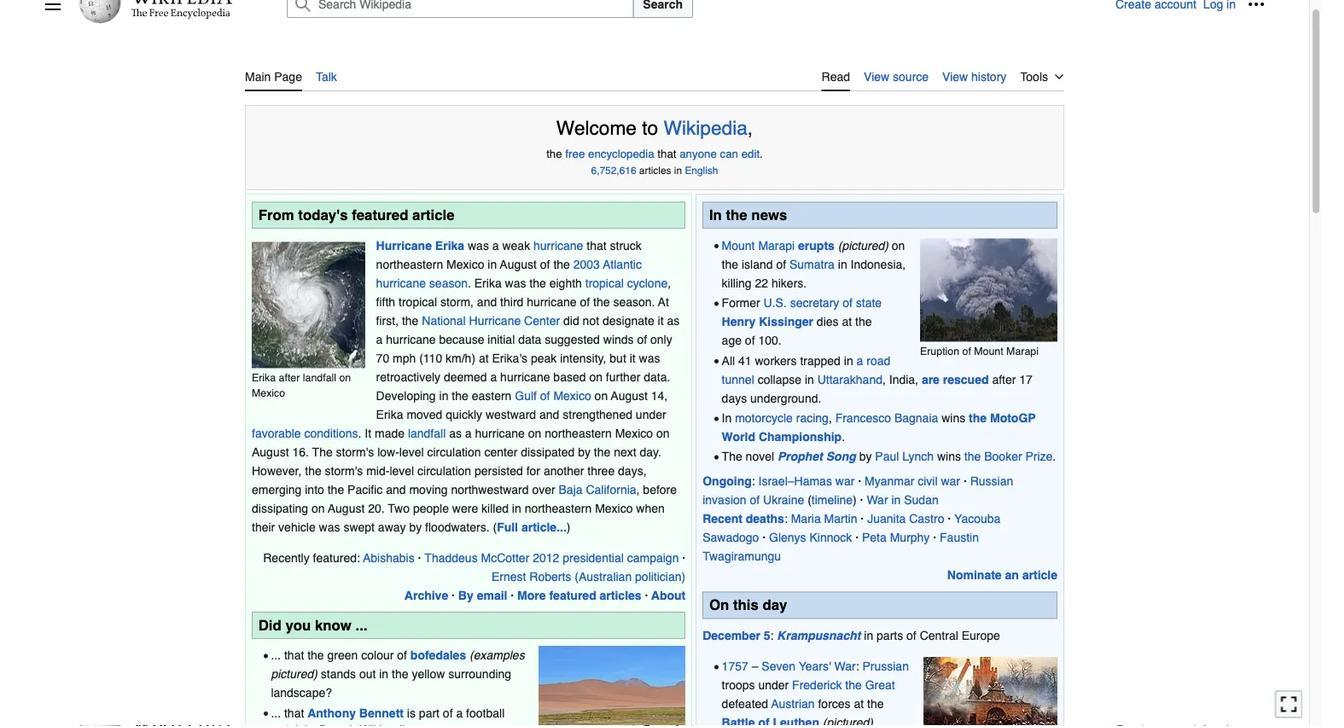 Task type: vqa. For each thing, say whether or not it's contained in the screenshot.


Task type: locate. For each thing, give the bounding box(es) containing it.
did
[[563, 314, 579, 327]]

0 vertical spatial at
[[842, 315, 852, 329]]

anthony
[[307, 706, 356, 720]]

war inside 1757 – seven years' war : prussian troops under frederick the great defeated austrian forces at the
[[834, 660, 856, 673]]

1 vertical spatial war
[[834, 660, 856, 673]]

as down at
[[667, 314, 680, 327]]

motorcycle racing link
[[735, 411, 829, 425]]

atlantic
[[603, 257, 642, 271]]

myanmar
[[865, 475, 914, 488]]

secretary
[[790, 296, 839, 310]]

defeated
[[722, 697, 768, 711]]

at inside did not designate it as a hurricane because initial data suggested winds of only 70 mph (110 km/h) at erika's peak intensity, but it was retroactively deemed a hurricane based on further data. developing in the eastern
[[479, 351, 489, 365]]

northeastern up the )
[[525, 502, 592, 515]]

can
[[720, 147, 738, 160]]

in left english link
[[674, 165, 682, 176]]

the up "quickly"
[[452, 389, 468, 403]]

in left parts on the right bottom
[[864, 629, 873, 643]]

northeastern down strengthened
[[545, 426, 612, 440]]

. up storm,
[[468, 276, 471, 290]]

erika up third
[[474, 276, 502, 290]]

to
[[642, 116, 658, 139]]

hurricane inside "2003 atlantic hurricane season"
[[376, 276, 426, 290]]

the left free link
[[546, 147, 562, 160]]

1 horizontal spatial under
[[758, 678, 789, 692]]

northeastern inside as a hurricane on northeastern mexico on august 16. the storm's low-level circulation center dissipated by the next day. however, the storm's mid-level circulation persisted for another three days, emerging into the pacific and moving northwestward over
[[545, 426, 612, 440]]

that down to
[[657, 147, 676, 160]]

2 horizontal spatial at
[[854, 697, 864, 711]]

tropical inside , fifth tropical storm, and third hurricane of the season. at first, the
[[399, 295, 437, 309]]

1757 link
[[722, 660, 748, 673]]

0 vertical spatial war
[[867, 493, 888, 507]]

northeastern down hurricane erika link
[[376, 257, 443, 271]]

landfall inside erika after landfall on mexico
[[303, 372, 336, 384]]

1 ... from the top
[[271, 649, 281, 663]]

2 horizontal spatial and
[[539, 408, 559, 421]]

1 horizontal spatial tropical
[[585, 276, 624, 290]]

1 horizontal spatial as
[[667, 314, 680, 327]]

the left yellow
[[392, 668, 408, 681]]

in down hurricane erika was a weak hurricane
[[488, 257, 497, 271]]

0 horizontal spatial war
[[834, 660, 856, 673]]

for
[[526, 464, 540, 478]]

pictured)
[[271, 668, 317, 681]]

of left state
[[843, 296, 853, 310]]

in for in motorcycle racing , francesco bagnaia wins
[[722, 411, 732, 425]]

0 vertical spatial hurricane
[[376, 239, 432, 252]]

1 horizontal spatial hurricane
[[469, 314, 521, 327]]

0 horizontal spatial view
[[864, 70, 890, 84]]

the up three
[[594, 445, 611, 459]]

uttarakhand link
[[817, 372, 883, 386]]

by right away at the bottom of page
[[409, 520, 422, 534]]

in inside stands out in the yellow surrounding landscape?
[[379, 668, 388, 681]]

mexico inside that struck northeastern mexico in august of the
[[446, 257, 484, 271]]

6,752,616 link
[[591, 165, 636, 176]]

menu image
[[44, 0, 61, 13]]

... for ... that anthony bennett
[[271, 706, 281, 720]]

landfall down moved
[[408, 426, 446, 440]]

1 horizontal spatial marapi
[[1006, 345, 1039, 358]]

of up recent deaths :
[[750, 493, 760, 507]]

the inside as a hurricane on northeastern mexico on august 16. the storm's low-level circulation center dissipated by the next day. however, the storm's mid-level circulation persisted for another three days, emerging into the pacific and moving northwestward over
[[312, 445, 333, 459]]

2 vertical spatial and
[[386, 483, 406, 496]]

1 vertical spatial northeastern
[[545, 426, 612, 440]]

2 vertical spatial at
[[854, 697, 864, 711]]

prophet
[[778, 450, 823, 464]]

hurricane up initial
[[469, 314, 521, 327]]

by email link
[[458, 589, 507, 602]]

1 vertical spatial article
[[1022, 569, 1058, 582]]

hurricane up the "center"
[[475, 426, 525, 440]]

in indonesia, killing 22 hikers.
[[722, 257, 906, 290]]

mount up rescued
[[974, 345, 1003, 358]]

francesco
[[835, 411, 891, 425]]

rescued
[[943, 372, 989, 386]]

of inside that struck northeastern mexico in august of the
[[540, 257, 550, 271]]

swept
[[343, 520, 375, 534]]

0 horizontal spatial war
[[835, 475, 855, 488]]

baja california link
[[559, 483, 636, 496]]

1 horizontal spatial mount
[[974, 345, 1003, 358]]

on up strengthened
[[595, 389, 608, 403]]

of inside "russian invasion of ukraine"
[[750, 493, 760, 507]]

0 horizontal spatial landfall
[[303, 372, 336, 384]]

on up indonesia,
[[892, 239, 905, 252]]

storm's
[[336, 445, 374, 459], [325, 464, 363, 478]]

1 horizontal spatial at
[[842, 315, 852, 329]]

a down "quickly"
[[465, 426, 472, 440]]

... up pictured)
[[271, 649, 281, 663]]

forces
[[818, 697, 851, 711]]

main content
[[238, 53, 1071, 726]]

tropical up national
[[399, 295, 437, 309]]

a left football
[[456, 706, 463, 720]]

0 horizontal spatial by
[[409, 520, 422, 534]]

0 vertical spatial tropical
[[585, 276, 624, 290]]

the inside that struck northeastern mexico in august of the
[[553, 257, 570, 271]]

circulation down landfall link
[[427, 445, 481, 459]]

level down the low-
[[390, 464, 414, 478]]

None search field
[[266, 0, 1115, 18]]

(
[[493, 520, 497, 534]]

100
[[758, 334, 778, 347]]

hurricane down from today's featured article
[[376, 239, 432, 252]]

featured
[[352, 207, 408, 223], [549, 589, 596, 602]]

... up the family,
[[271, 706, 281, 720]]

1 horizontal spatial war
[[867, 493, 888, 507]]

nominate an article
[[947, 569, 1058, 582]]

of right gulf
[[540, 389, 550, 403]]

storm's up pacific
[[325, 464, 363, 478]]

away
[[378, 520, 406, 534]]

1 horizontal spatial it
[[658, 314, 664, 327]]

that inside that struck northeastern mexico in august of the
[[587, 239, 607, 252]]

under inside on august 14, erika moved quickly westward and strengthened under favorable conditions . it made landfall
[[636, 408, 666, 421]]

was up data.
[[639, 351, 660, 365]]

1 view from the left
[[864, 70, 890, 84]]

0 vertical spatial circulation
[[427, 445, 481, 459]]

more featured articles link
[[517, 589, 642, 602]]

it up only
[[658, 314, 664, 327]]

1 vertical spatial featured
[[549, 589, 596, 602]]

on up dissipated
[[528, 426, 541, 440]]

0 horizontal spatial featured
[[352, 207, 408, 223]]

0 vertical spatial in
[[709, 207, 722, 223]]

was left "swept"
[[319, 520, 340, 534]]

peta
[[862, 531, 887, 545]]

the left motogp
[[969, 411, 987, 425]]

of
[[540, 257, 550, 271], [776, 257, 786, 271], [580, 295, 590, 309], [843, 296, 853, 310], [637, 333, 647, 346], [745, 334, 755, 347], [962, 345, 971, 358], [540, 389, 550, 403], [750, 493, 760, 507], [907, 629, 916, 643], [397, 649, 407, 663], [443, 706, 453, 720]]

in inside the , before dissipating on august 20. two people were killed in northeastern mexico when their vehicle was swept away by floodwaters. (
[[512, 502, 521, 515]]

war right civil
[[941, 475, 960, 488]]

personal tools navigation
[[1115, 0, 1270, 18]]

articles down the encyclopedia link
[[639, 165, 671, 176]]

of right part
[[443, 706, 453, 720]]

hurricane up gulf
[[500, 370, 550, 384]]

: up frederick the great link
[[856, 660, 859, 673]]

1 vertical spatial and
[[539, 408, 559, 421]]

the left the booker
[[964, 450, 981, 464]]

0 horizontal spatial under
[[636, 408, 666, 421]]

0 vertical spatial northeastern
[[376, 257, 443, 271]]

0 horizontal spatial tropical
[[399, 295, 437, 309]]

was inside did not designate it as a hurricane because initial data suggested winds of only 70 mph (110 km/h) at erika's peak intensity, but it was retroactively deemed a hurricane based on further data. developing in the eastern
[[639, 351, 660, 365]]

0 horizontal spatial and
[[386, 483, 406, 496]]

0 vertical spatial under
[[636, 408, 666, 421]]

twagiramungu
[[703, 550, 781, 563]]

1 vertical spatial level
[[390, 464, 414, 478]]

and inside on august 14, erika moved quickly westward and strengthened under favorable conditions . it made landfall
[[539, 408, 559, 421]]

. down in motorcycle racing , francesco bagnaia wins
[[842, 430, 845, 444]]

0 vertical spatial ...
[[271, 649, 281, 663]]

a left road
[[857, 354, 863, 367]]

a up "eastern"
[[490, 370, 497, 384]]

fullscreen image
[[1280, 696, 1297, 713]]

age
[[722, 334, 742, 347]]

1 vertical spatial ...
[[271, 706, 281, 720]]

civil
[[918, 475, 938, 488]]

at down initial
[[479, 351, 489, 365]]

. left it
[[358, 426, 361, 440]]

are rescued link
[[922, 372, 989, 386]]

1 vertical spatial hurricane
[[469, 314, 521, 327]]

dies
[[817, 315, 839, 329]]

based
[[553, 370, 586, 384]]

. erika was the eighth tropical cyclone
[[468, 276, 668, 290]]

erika up season on the top
[[435, 239, 464, 252]]

, for racing
[[829, 411, 832, 425]]

1 vertical spatial under
[[758, 678, 789, 692]]

know ...
[[315, 617, 367, 634]]

under for troops
[[758, 678, 789, 692]]

erika up favorable
[[252, 372, 276, 384]]

was down august
[[505, 276, 526, 290]]

under down seven
[[758, 678, 789, 692]]

1 horizontal spatial landfall
[[408, 426, 446, 440]]

mexico down hurricane erika was a weak hurricane
[[446, 257, 484, 271]]

2 ... from the top
[[271, 706, 281, 720]]

presidential
[[563, 551, 624, 565]]

tropical cyclone link
[[585, 276, 668, 290]]

today's
[[298, 207, 348, 223]]

ongoing link
[[703, 475, 752, 488]]

december
[[703, 629, 760, 643]]

article
[[412, 207, 455, 223], [1022, 569, 1058, 582]]

marapi up island
[[758, 239, 795, 252]]

glenys
[[769, 531, 806, 545]]

0 vertical spatial article
[[412, 207, 455, 223]]

under for strengthened
[[636, 408, 666, 421]]

main content containing welcome to
[[238, 53, 1071, 726]]

erika up made
[[376, 408, 403, 421]]

1 horizontal spatial view
[[942, 70, 968, 84]]

1 vertical spatial articles
[[600, 589, 642, 602]]

as
[[667, 314, 680, 327], [449, 426, 462, 440]]

2 vertical spatial northeastern
[[525, 502, 592, 515]]

israel–hamas war
[[758, 475, 855, 488]]

the down conditions
[[312, 445, 333, 459]]

of down "hurricane" link
[[540, 257, 550, 271]]

israel–hamas war link
[[758, 475, 855, 488]]

0 horizontal spatial as
[[449, 426, 462, 440]]

war up frederick the great link
[[834, 660, 856, 673]]

storm's down it
[[336, 445, 374, 459]]

main
[[245, 70, 271, 84]]

, inside , fifth tropical storm, and third hurricane of the season. at first, the
[[668, 276, 671, 290]]

northwestward
[[451, 483, 529, 496]]

the down state
[[855, 315, 872, 329]]

1 vertical spatial marapi
[[1006, 345, 1039, 358]]

full article... )
[[497, 520, 571, 534]]

level down landfall link
[[399, 445, 424, 459]]

, inside welcome to wikipedia , the free encyclopedia that anyone can edit . 6,752,616 articles in english
[[748, 116, 753, 139]]

1 war from the left
[[835, 475, 855, 488]]

0 vertical spatial articles
[[639, 165, 671, 176]]

2 horizontal spatial by
[[859, 450, 872, 464]]

of right colour
[[397, 649, 407, 663]]

lynch
[[902, 450, 934, 464]]

1 horizontal spatial after
[[992, 372, 1016, 386]]

eruption of mount marapi
[[920, 345, 1039, 358]]

workers
[[755, 354, 797, 367]]

at right dies
[[842, 315, 852, 329]]

hurricane up fifth
[[376, 276, 426, 290]]

1 horizontal spatial by
[[578, 445, 591, 459]]

made
[[375, 426, 405, 440]]

sumatra link
[[790, 257, 835, 271]]

1 vertical spatial at
[[479, 351, 489, 365]]

1 vertical spatial in
[[722, 411, 732, 425]]

recent
[[703, 512, 742, 526]]

: up the glenys
[[784, 512, 788, 526]]

on this day
[[709, 597, 787, 614]]

article right an
[[1022, 569, 1058, 582]]

0 horizontal spatial at
[[479, 351, 489, 365]]

0 horizontal spatial the
[[312, 445, 333, 459]]

. down kissinger
[[778, 334, 782, 347]]

1 vertical spatial it
[[630, 351, 636, 365]]

mexico inside as a hurricane on northeastern mexico on august 16. the storm's low-level circulation center dissipated by the next day. however, the storm's mid-level circulation persisted for another three days, emerging into the pacific and moving northwestward over
[[615, 426, 653, 440]]

0 vertical spatial it
[[658, 314, 664, 327]]

vehicle
[[278, 520, 316, 534]]

0 horizontal spatial after
[[279, 372, 300, 384]]

the inside did not designate it as a hurricane because initial data suggested winds of only 70 mph (110 km/h) at erika's peak intensity, but it was retroactively deemed a hurricane based on further data. developing in the eastern
[[452, 389, 468, 403]]

the down "hurricane" link
[[553, 257, 570, 271]]

and
[[477, 295, 497, 309], [539, 408, 559, 421], [386, 483, 406, 496]]

0 vertical spatial and
[[477, 295, 497, 309]]

in down (pictured)
[[838, 257, 847, 271]]

on down into
[[312, 502, 325, 515]]

another
[[544, 464, 584, 478]]

0 vertical spatial mount
[[722, 239, 755, 252]]

of up not
[[580, 295, 590, 309]]

1 horizontal spatial article
[[1022, 569, 1058, 582]]

austrian link
[[771, 697, 815, 711]]

on up day.
[[656, 426, 670, 440]]

war up juanita
[[867, 493, 888, 507]]

that up pictured)
[[284, 649, 304, 663]]

articles down '(australian'
[[600, 589, 642, 602]]

1 vertical spatial as
[[449, 426, 462, 440]]

under inside 1757 – seven years' war : prussian troops under frederick the great defeated austrian forces at the
[[758, 678, 789, 692]]

by left paul
[[859, 450, 872, 464]]

developing
[[376, 389, 436, 403]]

1 horizontal spatial war
[[941, 475, 960, 488]]

emerging
[[252, 483, 302, 496]]

1 vertical spatial landfall
[[408, 426, 446, 440]]

tropical down atlantic
[[585, 276, 624, 290]]

2 view from the left
[[942, 70, 968, 84]]

was inside the , before dissipating on august 20. two people were killed in northeastern mexico when their vehicle was swept away by floodwaters. (
[[319, 520, 340, 534]]

by up three
[[578, 445, 591, 459]]

, up at
[[668, 276, 671, 290]]

that inside welcome to wikipedia , the free encyclopedia that anyone can edit . 6,752,616 articles in english
[[657, 147, 676, 160]]

california
[[586, 483, 636, 496]]

hurricane
[[376, 239, 432, 252], [469, 314, 521, 327]]

in right killed
[[512, 502, 521, 515]]

, left francesco
[[829, 411, 832, 425]]

... that anthony bennett
[[271, 706, 404, 720]]

landfall
[[303, 372, 336, 384], [408, 426, 446, 440]]

0 vertical spatial marapi
[[758, 239, 795, 252]]

. right can
[[760, 147, 763, 160]]

the inside stands out in the yellow surrounding landscape?
[[392, 668, 408, 681]]

the inside the motogp world championship
[[969, 411, 987, 425]]

mid-
[[366, 464, 390, 478]]

0 vertical spatial landfall
[[303, 372, 336, 384]]

(pictured)
[[838, 239, 888, 252]]

after inside after 17 days underground.
[[992, 372, 1016, 386]]

on inside the , before dissipating on august 20. two people were killed in northeastern mexico when their vehicle was swept away by floodwaters. (
[[312, 502, 325, 515]]

india,
[[889, 372, 918, 386]]

about link
[[651, 589, 686, 602]]

glenys kinnock link
[[769, 531, 852, 545]]

in for in the news
[[709, 207, 722, 223]]

0 vertical spatial as
[[667, 314, 680, 327]]

view history
[[942, 70, 1007, 84]]

1 horizontal spatial and
[[477, 295, 497, 309]]

myanmar civil war
[[865, 475, 960, 488]]

campaign
[[627, 551, 679, 565]]

the up killing at the top
[[722, 257, 738, 271]]

the right the first,
[[402, 314, 419, 327]]

intensity,
[[560, 351, 606, 365]]

1 vertical spatial storm's
[[325, 464, 363, 478]]

:
[[752, 475, 755, 488], [784, 512, 788, 526], [770, 629, 774, 643], [856, 660, 859, 673]]

1 vertical spatial tropical
[[399, 295, 437, 309]]

circulation up moving
[[417, 464, 471, 478]]

into
[[305, 483, 324, 496]]

and up two on the bottom left of page
[[386, 483, 406, 496]]

faustin twagiramungu
[[703, 531, 979, 563]]

and up the national hurricane center link
[[477, 295, 497, 309]]

at inside former u.s. secretary of state henry kissinger dies at the age of 100 .
[[842, 315, 852, 329]]

the inside welcome to wikipedia , the free encyclopedia that anyone can edit . 6,752,616 articles in english
[[546, 147, 562, 160]]

(examples pictured)
[[271, 649, 525, 681]]

gulf of mexico link
[[515, 389, 591, 403]]



Task type: describe. For each thing, give the bounding box(es) containing it.
ongoing
[[703, 475, 752, 488]]

log in and more options image
[[1248, 0, 1265, 13]]

0 horizontal spatial article
[[412, 207, 455, 223]]

thaddeus
[[425, 551, 478, 565]]

on inside on august 14, erika moved quickly westward and strengthened under favorable conditions . it made landfall
[[595, 389, 608, 403]]

and inside , fifth tropical storm, and third hurricane of the season. at first, the
[[477, 295, 497, 309]]

archive link
[[404, 589, 448, 602]]

more featured articles
[[517, 589, 642, 602]]

full article...
[[497, 520, 567, 534]]

persisted
[[475, 464, 523, 478]]

the left great at bottom right
[[845, 678, 862, 692]]

more
[[517, 589, 546, 602]]

storm,
[[440, 295, 474, 309]]

erika inside on august 14, erika moved quickly westward and strengthened under favorable conditions . it made landfall
[[376, 408, 403, 421]]

baja
[[559, 483, 583, 496]]

the right into
[[328, 483, 344, 496]]

a down the first,
[[376, 333, 383, 346]]

day
[[763, 597, 787, 614]]

weak
[[502, 239, 530, 252]]

welcome
[[556, 116, 637, 139]]

source
[[893, 70, 929, 84]]

17
[[1019, 372, 1033, 386]]

gulf of mexico
[[515, 389, 591, 403]]

racing
[[796, 411, 829, 425]]

in inside that struck northeastern mexico in august of the
[[488, 257, 497, 271]]

a inside as a hurricane on northeastern mexico on august 16. the storm's low-level circulation center dissipated by the next day. however, the storm's mid-level circulation persisted for another three days, emerging into the pacific and moving northwestward over
[[465, 426, 472, 440]]

of right eruption
[[962, 345, 971, 358]]

state
[[856, 296, 882, 310]]

bofedales
[[410, 649, 466, 663]]

on inside erika after landfall on mexico
[[339, 372, 351, 384]]

a left weak
[[492, 239, 499, 252]]

: down novel
[[752, 475, 755, 488]]

mexico inside the , before dissipating on august 20. two people were killed in northeastern mexico when their vehicle was swept away by floodwaters. (
[[595, 502, 633, 515]]

struck
[[610, 239, 642, 252]]

northeastern inside the , before dissipating on august 20. two people were killed in northeastern mexico when their vehicle was swept away by floodwaters. (
[[525, 502, 592, 515]]

as inside as a hurricane on northeastern mexico on august 16. the storm's low-level circulation center dissipated by the next day. however, the storm's mid-level circulation persisted for another three days, emerging into the pacific and moving northwestward over
[[449, 426, 462, 440]]

. inside former u.s. secretary of state henry kissinger dies at the age of 100 .
[[778, 334, 782, 347]]

the left green at the left
[[307, 649, 324, 663]]

retroactively
[[376, 370, 440, 384]]

former u.s. secretary of state henry kissinger dies at the age of 100 .
[[722, 296, 882, 347]]

maria
[[791, 512, 821, 526]]

floodwaters.
[[425, 520, 490, 534]]

of inside is part of a football family, with
[[443, 706, 453, 720]]

the free encyclopedia image
[[131, 9, 231, 20]]

. inside welcome to wikipedia , the free encyclopedia that anyone can edit . 6,752,616 articles in english
[[760, 147, 763, 160]]

juanita
[[867, 512, 906, 526]]

u.s.
[[764, 296, 787, 310]]

at inside 1757 – seven years' war : prussian troops under frederick the great defeated austrian forces at the
[[854, 697, 864, 711]]

of inside did not designate it as a hurricane because initial data suggested winds of only 70 mph (110 km/h) at erika's peak intensity, but it was retroactively deemed a hurricane based on further data. developing in the eastern
[[637, 333, 647, 346]]

. right the booker
[[1053, 450, 1056, 464]]

hurricane erika link
[[376, 239, 464, 252]]

the up into
[[305, 464, 322, 478]]

but
[[610, 351, 626, 365]]

eighth
[[549, 276, 582, 290]]

krampusnacht link
[[777, 629, 861, 643]]

maria martin
[[791, 512, 857, 526]]

about
[[651, 589, 686, 602]]

murphy
[[890, 531, 930, 545]]

1 vertical spatial circulation
[[417, 464, 471, 478]]

faustin
[[940, 531, 979, 545]]

, for wikipedia
[[748, 116, 753, 139]]

season.
[[613, 295, 655, 309]]

, fifth tropical storm, and third hurricane of the season. at first, the
[[376, 276, 671, 327]]

the left news
[[726, 207, 747, 223]]

bofedales in the foreground image
[[539, 646, 686, 726]]

over
[[532, 483, 555, 496]]

a inside a road tunnel
[[857, 354, 863, 367]]

paul
[[875, 450, 899, 464]]

dissipating
[[252, 502, 308, 515]]

erika inside erika after landfall on mexico
[[252, 372, 276, 384]]

was left weak
[[468, 239, 489, 252]]

of inside , fifth tropical storm, and third hurricane of the season. at first, the
[[580, 295, 590, 309]]

august
[[500, 257, 537, 271]]

, inside the , before dissipating on august 20. two people were killed in northeastern mexico when their vehicle was swept away by floodwaters. (
[[636, 483, 640, 496]]

0 horizontal spatial hurricane
[[376, 239, 432, 252]]

in inside did not designate it as a hurricane because initial data suggested winds of only 70 mph (110 km/h) at erika's peak intensity, but it was retroactively deemed a hurricane based on further data. developing in the eastern
[[439, 389, 448, 403]]

as inside did not designate it as a hurricane because initial data suggested winds of only 70 mph (110 km/h) at erika's peak intensity, but it was retroactively deemed a hurricane based on further data. developing in the eastern
[[667, 314, 680, 327]]

the up not
[[593, 295, 610, 309]]

strengthened
[[563, 408, 632, 421]]

read
[[822, 70, 850, 84]]

of right parts on the right bottom
[[907, 629, 916, 643]]

mexico inside erika after landfall on mexico
[[252, 387, 285, 399]]

a inside is part of a football family, with
[[456, 706, 463, 720]]

the inside the 'on the island of'
[[722, 257, 738, 271]]

in inside welcome to wikipedia , the free encyclopedia that anyone can edit . 6,752,616 articles in english
[[674, 165, 682, 176]]

articles inside welcome to wikipedia , the free encyclopedia that anyone can edit . 6,752,616 articles in english
[[639, 165, 671, 176]]

1 horizontal spatial featured
[[549, 589, 596, 602]]

featured:
[[313, 551, 360, 565]]

krampusnacht
[[777, 629, 861, 643]]

after 17 days underground.
[[722, 372, 1033, 405]]

1757 – seven years' war : prussian troops under frederick the great defeated austrian forces at the
[[722, 660, 909, 711]]

full article... link
[[497, 520, 567, 534]]

view for view source
[[864, 70, 890, 84]]

0 horizontal spatial it
[[630, 351, 636, 365]]

killing
[[722, 276, 752, 290]]

by inside the , before dissipating on august 20. two people were killed in northeastern mexico when their vehicle was swept away by floodwaters. (
[[409, 520, 422, 534]]

kinnock
[[810, 531, 852, 545]]

tunnel
[[722, 372, 754, 386]]

eruption of mount marapi image
[[920, 238, 1058, 342]]

0 horizontal spatial mount
[[722, 239, 755, 252]]

eruption
[[920, 345, 959, 358]]

bofedales link
[[410, 649, 466, 663]]

... for ... that the green colour of bofedales
[[271, 649, 281, 663]]

after inside erika after landfall on mexico
[[279, 372, 300, 384]]

: inside 1757 – seven years' war : prussian troops under frederick the great defeated austrian forces at the
[[856, 660, 859, 673]]

mount marapi erupts (pictured)
[[722, 239, 888, 252]]

moved
[[407, 408, 442, 421]]

the booker prize link
[[964, 450, 1053, 464]]

mount marapi link
[[722, 239, 795, 252]]

world
[[722, 430, 755, 444]]

hurricane inside , fifth tropical storm, and third hurricane of the season. at first, the
[[527, 295, 577, 309]]

you
[[285, 617, 311, 634]]

that up the family,
[[284, 706, 304, 720]]

the down great at bottom right
[[867, 697, 884, 711]]

juanita castro
[[867, 512, 944, 526]]

0 vertical spatial level
[[399, 445, 424, 459]]

on inside the 'on the island of'
[[892, 239, 905, 252]]

Search Wikipedia search field
[[287, 0, 634, 18]]

battle of leuthen image
[[924, 657, 1058, 726]]

(australian
[[575, 570, 632, 583]]

days,
[[618, 464, 647, 478]]

0 horizontal spatial marapi
[[758, 239, 795, 252]]

road
[[867, 354, 890, 367]]

is part of a football family, with
[[271, 706, 505, 726]]

view for view history
[[942, 70, 968, 84]]

in down trapped at the right of the page
[[805, 372, 814, 386]]

the inside former u.s. secretary of state henry kissinger dies at the age of 100 .
[[855, 315, 872, 329]]

by inside as a hurricane on northeastern mexico on august 16. the storm's low-level circulation center dissipated by the next day. however, the storm's mid-level circulation persisted for another three days, emerging into the pacific and moving northwestward over
[[578, 445, 591, 459]]

1 horizontal spatial the
[[722, 450, 742, 464]]

edit
[[741, 147, 760, 160]]

of right age
[[745, 334, 755, 347]]

three
[[587, 464, 615, 478]]

green
[[327, 649, 358, 663]]

dissipated
[[521, 445, 575, 459]]

of inside the 'on the island of'
[[776, 257, 786, 271]]

2 war from the left
[[941, 475, 960, 488]]

yacouba sawadogo
[[703, 512, 1001, 545]]

wikipedia image
[[130, 0, 232, 4]]

erupts link
[[798, 239, 835, 252]]

bennett
[[359, 706, 404, 720]]

peak
[[531, 351, 557, 365]]

1 vertical spatial wins
[[937, 450, 961, 464]]

thaddeus mccotter 2012 presidential campaign ernest roberts (australian politician)
[[425, 551, 686, 583]]

landfall inside on august 14, erika moved quickly westward and strengthened under favorable conditions . it made landfall
[[408, 426, 446, 440]]

in inside in indonesia, killing 22 hikers.
[[838, 257, 847, 271]]

mexico down based
[[553, 389, 591, 403]]

northeastern inside that struck northeastern mexico in august of the
[[376, 257, 443, 271]]

1 vertical spatial mount
[[974, 345, 1003, 358]]

henry kissinger link
[[722, 315, 813, 329]]

on inside did not designate it as a hurricane because initial data suggested winds of only 70 mph (110 km/h) at erika's peak intensity, but it was retroactively deemed a hurricane based on further data. developing in the eastern
[[589, 370, 603, 384]]

recent deaths :
[[703, 512, 791, 526]]

frederick
[[792, 678, 842, 692]]

in down myanmar
[[891, 493, 901, 507]]

prize
[[1025, 450, 1053, 464]]

main page
[[245, 70, 302, 84]]

the down august
[[529, 276, 546, 290]]

0 vertical spatial featured
[[352, 207, 408, 223]]

and inside as a hurricane on northeastern mexico on august 16. the storm's low-level circulation center dissipated by the next day. however, the storm's mid-level circulation persisted for another three days, emerging into the pacific and moving northwestward over
[[386, 483, 406, 496]]

hurricane up 2003
[[533, 239, 583, 252]]

in up uttarakhand link
[[844, 354, 853, 367]]

in the news
[[709, 207, 787, 223]]

anyone
[[680, 147, 717, 160]]

on the island of
[[722, 239, 905, 271]]

1757
[[722, 660, 748, 673]]

hurricane up 70 mph
[[386, 333, 436, 346]]

hurricane inside as a hurricane on northeastern mexico on august 16. the storm's low-level circulation center dissipated by the next day. however, the storm's mid-level circulation persisted for another three days, emerging into the pacific and moving northwestward over
[[475, 426, 525, 440]]

–
[[752, 660, 758, 673]]

henry
[[722, 315, 756, 329]]

trapped
[[800, 354, 841, 367]]

. inside on august 14, erika moved quickly westward and strengthened under favorable conditions . it made landfall
[[358, 426, 361, 440]]

erika after landfall on mexico image
[[252, 242, 365, 368]]

0 vertical spatial storm's
[[336, 445, 374, 459]]

: down day
[[770, 629, 774, 643]]

0 vertical spatial wins
[[942, 411, 965, 425]]

, for uttarakhand
[[883, 372, 886, 386]]



